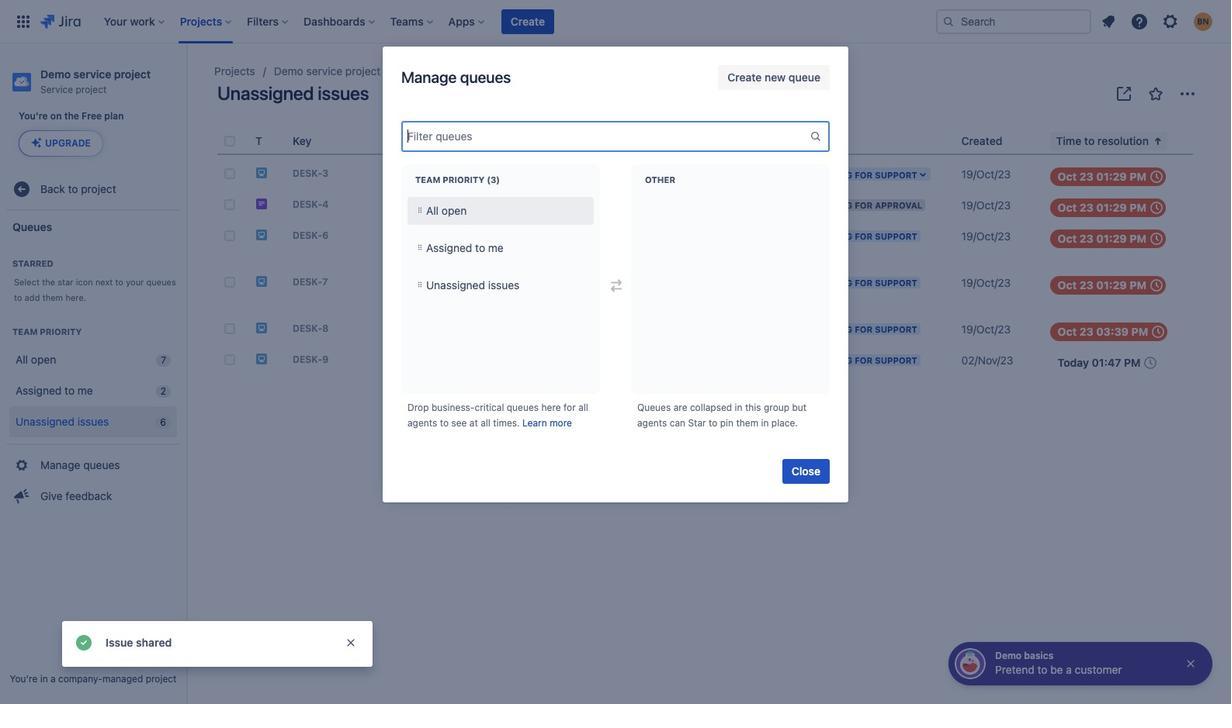 Task type: describe. For each thing, give the bounding box(es) containing it.
draggable inside assigned to me draggable item. ensure your screen reader is not in browse mode and then press space bar to lift.
[[414, 257, 466, 270]]

learn more
[[522, 418, 572, 429]]

automatically update linked requests link
[[385, 276, 523, 304]]

linking
[[385, 229, 421, 242]]

example for linking requests to a jira software issue
[[578, 229, 621, 242]]

agents
[[385, 167, 420, 180]]

managed
[[102, 674, 143, 685]]

desk - 3
[[293, 168, 328, 179]]

upgrade button
[[19, 131, 102, 156]]

queues are collapsed in this group but agents can star to pin them in place.
[[637, 402, 807, 429]]

select
[[14, 277, 40, 287]]

customer
[[1075, 664, 1122, 677]]

is inside unassigned issues draggable item. ensure your screen reader is not in browse mode and then press space bar to lift.
[[631, 294, 639, 307]]

bar for unassigned issues draggable item. ensure your screen reader is not in browse mode and then press space bar to lift.
[[854, 294, 870, 307]]

mode for all open draggable item. ensure your screen reader is not in browse mode and then press space bar to lift.
[[712, 220, 741, 233]]

to inside the drop business-critical queues here for all agents to see at all times.
[[440, 418, 449, 429]]

help! this is a high priority request link
[[385, 353, 519, 382]]

in left this at bottom right
[[735, 402, 743, 414]]

1 horizontal spatial the
[[64, 110, 79, 122]]

star image
[[1147, 85, 1165, 103]]

press for unassigned issues draggable item. ensure your screen reader is not in browse mode and then press space bar to lift.
[[790, 294, 818, 307]]

collapsed
[[690, 402, 732, 414]]

team for team priority
[[12, 327, 38, 337]]

an it problem or question. image for automatically update linked requests
[[255, 275, 268, 288]]

manage queues inside button
[[40, 458, 120, 472]]

desk - 4
[[293, 199, 329, 210]]

reader inside assigned to me draggable item. ensure your screen reader is not in browse mode and then press space bar to lift.
[[595, 257, 628, 270]]

19/oct/23 for linking requests to a jira software issue
[[962, 230, 1011, 243]]

19/oct/23 for triaging requests into queues
[[962, 323, 1011, 336]]

a inside the linking requests to a jira software issue
[[483, 229, 489, 242]]

mode inside assigned to me draggable item. ensure your screen reader is not in browse mode and then press space bar to lift.
[[712, 257, 741, 270]]

screen inside assigned to me draggable item. ensure your screen reader is not in browse mode and then press space bar to lift.
[[559, 257, 593, 270]]

queues inside button
[[83, 458, 120, 472]]

the inside select the star icon next to your queues to add them here.
[[42, 277, 55, 287]]

example for triaging requests into queues
[[578, 322, 621, 335]]

me for assigned to me draggable item. ensure your screen reader is not in browse mode and then press space bar to lift.
[[488, 241, 504, 255]]

is inside all open draggable item. ensure your screen reader is not in browse mode and then press space bar to lift.
[[631, 220, 639, 233]]

03:39
[[1096, 325, 1129, 338]]

your inside assigned to me draggable item. ensure your screen reader is not in browse mode and then press space bar to lift.
[[534, 257, 556, 270]]

group
[[764, 402, 790, 414]]

triaging requests into queues link
[[385, 322, 533, 335]]

status button
[[809, 132, 848, 151]]

update
[[456, 276, 491, 289]]

an it problem or question. image for agents & customers
[[255, 167, 268, 179]]

oct for collecting custom request details
[[1058, 201, 1077, 214]]

this
[[745, 402, 761, 414]]

an it problem or question. image for help! this is a high priority request
[[255, 353, 268, 365]]

manage inside button
[[40, 458, 80, 472]]

new
[[765, 71, 786, 84]]

feedback
[[66, 490, 112, 503]]

all for all open draggable item. ensure your screen reader is not in browse mode and then press space bar to lift.
[[426, 204, 439, 217]]

and for unassigned issues draggable item. ensure your screen reader is not in browse mode and then press space bar to lift.
[[743, 294, 762, 307]]

star
[[58, 277, 73, 287]]

desk - 6
[[293, 230, 329, 241]]

star
[[688, 418, 706, 429]]

1 horizontal spatial unassigned
[[217, 82, 314, 104]]

summary button
[[379, 132, 434, 151]]

give feedback
[[40, 490, 112, 503]]

your inside all open draggable item. ensure your screen reader is not in browse mode and then press space bar to lift.
[[534, 220, 556, 233]]

place.
[[771, 418, 798, 429]]

ensure for unassigned issues
[[496, 294, 531, 307]]

create banner
[[0, 0, 1231, 43]]

desk for linking
[[293, 230, 318, 241]]

example for agents & customers
[[578, 167, 621, 180]]

oct 23 01:29 pm for automatically update linked requests
[[1058, 279, 1147, 292]]

unassigned issues inside team priority group
[[16, 415, 109, 428]]

demo basics pretend to be a customer
[[995, 651, 1122, 677]]

queues inside queues are collapsed in this group but agents can star to pin them in place.
[[637, 402, 671, 414]]

back
[[40, 182, 65, 195]]

service for demo service project service project
[[73, 68, 111, 81]]

in left company-
[[40, 674, 48, 685]]

search image
[[942, 15, 955, 28]]

team priority (3)
[[415, 175, 500, 185]]

1 19/oct/23 from the top
[[962, 168, 1011, 181]]

not for issues
[[642, 294, 658, 307]]

open for all open draggable item. ensure your screen reader is not in browse mode and then press space bar to lift.
[[442, 204, 467, 217]]

in down group
[[761, 418, 769, 429]]

team for team priority (3)
[[415, 175, 440, 185]]

1 vertical spatial queues
[[12, 220, 52, 233]]

8
[[322, 323, 329, 335]]

demo for demo basics pretend to be a customer
[[995, 651, 1022, 662]]

item. for open
[[469, 220, 493, 233]]

0 vertical spatial request
[[478, 198, 517, 211]]

for
[[564, 402, 576, 414]]

ensure for all open
[[496, 220, 531, 233]]

assigned to me
[[16, 384, 93, 397]]

23 for collecting custom request details
[[1080, 201, 1094, 214]]

learn
[[522, 418, 547, 429]]

browse for issues
[[673, 294, 709, 307]]

assigned for assigned to me
[[16, 384, 62, 397]]

browse inside assigned to me draggable item. ensure your screen reader is not in browse mode and then press space bar to lift.
[[673, 257, 709, 270]]

upgrade
[[45, 137, 91, 149]]

demo for demo service project service project
[[40, 68, 71, 81]]

example for automatically update linked requests
[[578, 276, 621, 289]]

desk for agents
[[293, 168, 318, 179]]

is inside help! this is a high priority request
[[439, 353, 447, 366]]

group containing manage queues
[[6, 444, 180, 517]]

unassigned inside team priority group
[[16, 415, 75, 428]]

drop business-critical queues here for all agents to see at all times.
[[408, 402, 588, 429]]

a inside help! this is a high priority request
[[450, 353, 455, 366]]

and inside assigned to me draggable item. ensure your screen reader is not in browse mode and then press space bar to lift.
[[743, 257, 762, 270]]

customers
[[433, 167, 486, 180]]

issues inside team priority group
[[77, 415, 109, 428]]

agents for drop
[[408, 418, 437, 429]]

created
[[962, 134, 1003, 147]]

customer for agents & customers
[[624, 167, 672, 180]]

project up the free
[[76, 84, 107, 95]]

desk for automatically
[[293, 276, 318, 288]]

basics
[[1024, 651, 1054, 662]]

key
[[293, 134, 312, 147]]

starred
[[12, 259, 53, 269]]

assigned to me draggable item. ensure your screen reader is not in browse mode and then press space bar to lift.
[[414, 241, 902, 270]]

you're in a company-managed project
[[10, 674, 177, 685]]

today 01:47 pm
[[1058, 356, 1141, 370]]

more
[[550, 418, 572, 429]]

desk - 8
[[293, 323, 329, 335]]

to inside the linking requests to a jira software issue
[[470, 229, 480, 242]]

can
[[670, 418, 685, 429]]

lift. inside assigned to me draggable item. ensure your screen reader is not in browse mode and then press space bar to lift.
[[886, 257, 902, 270]]

team priority
[[12, 327, 82, 337]]

created button
[[955, 132, 1003, 151]]

t
[[255, 134, 262, 147]]

example customer for triaging requests into queues
[[578, 322, 672, 335]]

linking requests to a jira software issue
[[385, 229, 510, 258]]

space for unassigned issues draggable item. ensure your screen reader is not in browse mode and then press space bar to lift.
[[821, 294, 851, 307]]

desk for help!
[[293, 354, 318, 366]]

1 horizontal spatial all
[[578, 402, 588, 414]]

then for all open draggable item. ensure your screen reader is not in browse mode and then press space bar to lift.
[[765, 220, 788, 233]]

customer for linking requests to a jira software issue
[[624, 229, 672, 242]]

press inside assigned to me draggable item. ensure your screen reader is not in browse mode and then press space bar to lift.
[[790, 257, 818, 270]]

queues down the primary element
[[460, 68, 511, 86]]

example customer for linking requests to a jira software issue
[[578, 229, 672, 242]]

0 vertical spatial queues
[[399, 64, 438, 78]]

queues link
[[399, 62, 438, 81]]

6 inside team priority group
[[160, 417, 166, 429]]

resolution
[[1098, 134, 1149, 147]]

1 oct 23 01:29 pm from the top
[[1058, 170, 1147, 183]]

oct for triaging requests into queues
[[1058, 325, 1077, 338]]

not inside assigned to me draggable item. ensure your screen reader is not in browse mode and then press space bar to lift.
[[642, 257, 658, 270]]

all for all open
[[16, 353, 28, 366]]

linked
[[494, 276, 523, 289]]

projects
[[214, 64, 255, 78]]

jira
[[492, 229, 510, 242]]

browse for open
[[673, 220, 709, 233]]

23 for linking requests to a jira software issue
[[1080, 232, 1094, 245]]

0 vertical spatial 6
[[322, 230, 329, 241]]

learn more link
[[522, 418, 572, 429]]

select the star icon next to your queues to add them here.
[[14, 277, 176, 303]]

project for back to project
[[81, 182, 116, 195]]

summary
[[385, 134, 434, 147]]

example customer for help! this is a high priority request
[[578, 353, 672, 366]]

desk - 7
[[293, 276, 328, 288]]

9
[[322, 354, 329, 366]]

other
[[645, 175, 675, 185]]

manage queues inside dialog
[[401, 68, 511, 86]]

bar inside assigned to me draggable item. ensure your screen reader is not in browse mode and then press space bar to lift.
[[854, 257, 870, 270]]

plan
[[104, 110, 124, 122]]

manage inside dialog
[[401, 68, 457, 86]]

bar for all open draggable item. ensure your screen reader is not in browse mode and then press space bar to lift.
[[854, 220, 870, 233]]

shared
[[136, 637, 172, 650]]

collecting custom request details link
[[385, 198, 553, 211]]

- for help! this is a high priority request
[[318, 354, 322, 366]]

here.
[[65, 293, 86, 303]]

free
[[82, 110, 102, 122]]

02/nov/23
[[962, 354, 1013, 367]]

at
[[469, 418, 478, 429]]

- for linking requests to a jira software issue
[[318, 230, 322, 241]]

to inside unassigned issues draggable item. ensure your screen reader is not in browse mode and then press space bar to lift.
[[873, 294, 883, 307]]

and for all open draggable item. ensure your screen reader is not in browse mode and then press space bar to lift.
[[743, 220, 762, 233]]

ensure inside assigned to me draggable item. ensure your screen reader is not in browse mode and then press space bar to lift.
[[496, 257, 531, 270]]

you're for you're in a company-managed project
[[10, 674, 38, 685]]

close
[[792, 465, 821, 478]]

service for demo service project
[[306, 64, 342, 78]]

time to resolution
[[1056, 134, 1149, 147]]

7 inside team priority group
[[161, 355, 166, 366]]

company-
[[58, 674, 103, 685]]

your inside unassigned issues draggable item. ensure your screen reader is not in browse mode and then press space bar to lift.
[[534, 294, 556, 307]]

reader for unassigned issues
[[595, 294, 628, 307]]

next
[[95, 277, 113, 287]]

01:29 for collecting custom request details
[[1096, 201, 1127, 214]]

desk for collecting
[[293, 199, 318, 210]]



Task type: vqa. For each thing, say whether or not it's contained in the screenshot.


Task type: locate. For each thing, give the bounding box(es) containing it.
press inside unassigned issues draggable item. ensure your screen reader is not in browse mode and then press space bar to lift.
[[790, 294, 818, 307]]

priority for team priority (3)
[[443, 175, 485, 185]]

1 vertical spatial mode
[[712, 257, 741, 270]]

0 vertical spatial then
[[765, 220, 788, 233]]

a requests that may require approval. image
[[255, 198, 268, 210]]

queues right next
[[146, 277, 176, 287]]

dismiss image
[[345, 637, 357, 650]]

then inside assigned to me draggable item. ensure your screen reader is not in browse mode and then press space bar to lift.
[[765, 257, 788, 270]]

priority inside 'manage queues' dialog
[[443, 175, 485, 185]]

2 vertical spatial and
[[743, 294, 762, 307]]

assigned for assigned to me draggable item. ensure your screen reader is not in browse mode and then press space bar to lift.
[[426, 241, 472, 255]]

0 horizontal spatial open
[[31, 353, 56, 366]]

priority
[[443, 175, 485, 185], [40, 327, 82, 337]]

2 vertical spatial space
[[821, 294, 851, 307]]

5 oct from the top
[[1058, 325, 1077, 338]]

automatically update linked requests
[[385, 276, 523, 304]]

0 horizontal spatial demo
[[40, 68, 71, 81]]

agents inside queues are collapsed in this group but agents can star to pin them in place.
[[637, 418, 667, 429]]

bar inside unassigned issues draggable item. ensure your screen reader is not in browse mode and then press space bar to lift.
[[854, 294, 870, 307]]

assigned inside team priority group
[[16, 384, 62, 397]]

2 draggable from the top
[[414, 257, 466, 270]]

2 vertical spatial press
[[790, 294, 818, 307]]

team inside group
[[12, 327, 38, 337]]

in down assigned to me draggable item. ensure your screen reader is not in browse mode and then press space bar to lift.
[[661, 294, 670, 307]]

not down assigned to me draggable item. ensure your screen reader is not in browse mode and then press space bar to lift.
[[642, 294, 658, 307]]

3
[[322, 168, 328, 179]]

1 horizontal spatial 7
[[322, 276, 328, 288]]

3 - from the top
[[318, 230, 322, 241]]

item. down collecting custom request details link
[[469, 220, 493, 233]]

unassigned down issue
[[426, 279, 485, 292]]

1 - from the top
[[318, 168, 322, 179]]

2 vertical spatial not
[[642, 294, 658, 307]]

draggable inside all open draggable item. ensure your screen reader is not in browse mode and then press space bar to lift.
[[414, 220, 466, 233]]

ensure up linked
[[496, 257, 531, 270]]

not up unassigned issues draggable item. ensure your screen reader is not in browse mode and then press space bar to lift.
[[642, 257, 658, 270]]

1 vertical spatial all
[[481, 418, 490, 429]]

0 horizontal spatial all
[[16, 353, 28, 366]]

item. up update
[[469, 257, 493, 270]]

create
[[511, 14, 545, 28], [728, 71, 762, 84]]

demo
[[274, 64, 303, 78], [40, 68, 71, 81], [995, 651, 1022, 662]]

open down the team priority
[[31, 353, 56, 366]]

then for unassigned issues draggable item. ensure your screen reader is not in browse mode and then press space bar to lift.
[[765, 294, 788, 307]]

23 for triaging requests into queues
[[1080, 325, 1094, 338]]

1 horizontal spatial assigned
[[426, 241, 472, 255]]

- down 4 at the left
[[318, 230, 322, 241]]

ensure down details
[[496, 220, 531, 233]]

0 vertical spatial open
[[442, 204, 467, 217]]

1 oct from the top
[[1058, 170, 1077, 183]]

in inside assigned to me draggable item. ensure your screen reader is not in browse mode and then press space bar to lift.
[[661, 257, 670, 270]]

demo up service
[[40, 68, 71, 81]]

queues up learn
[[507, 402, 539, 414]]

7 up 2
[[161, 355, 166, 366]]

5 example from the top
[[578, 322, 621, 335]]

create inside button
[[728, 71, 762, 84]]

manage
[[401, 68, 457, 86], [40, 458, 80, 472]]

open inside team priority group
[[31, 353, 56, 366]]

- for triaging requests into queues
[[318, 323, 322, 335]]

to inside queues are collapsed in this group but agents can star to pin them in place.
[[709, 418, 718, 429]]

5 23 from the top
[[1080, 325, 1094, 338]]

reader up assigned to me draggable item. ensure your screen reader is not in browse mode and then press space bar to lift.
[[595, 220, 628, 233]]

today
[[1058, 356, 1089, 370]]

you're for you're on the free plan
[[19, 110, 48, 122]]

item. for issues
[[469, 294, 493, 307]]

1 horizontal spatial request
[[478, 198, 517, 211]]

browse inside unassigned issues draggable item. ensure your screen reader is not in browse mode and then press space bar to lift.
[[673, 294, 709, 307]]

- down 8
[[318, 354, 322, 366]]

2 agents from the left
[[637, 418, 667, 429]]

an it problem or question. image left desk - 9
[[255, 353, 268, 365]]

unassigned
[[217, 82, 314, 104], [426, 279, 485, 292], [16, 415, 75, 428]]

0 vertical spatial 7
[[322, 276, 328, 288]]

draggable
[[414, 220, 466, 233], [414, 257, 466, 270], [414, 294, 466, 307]]

see
[[451, 418, 467, 429]]

1 vertical spatial bar
[[854, 257, 870, 270]]

3 and from the top
[[743, 294, 762, 307]]

the right on
[[64, 110, 79, 122]]

them inside select the star icon next to your queues to add them here.
[[42, 293, 63, 303]]

0 vertical spatial me
[[488, 241, 504, 255]]

01:47
[[1092, 356, 1121, 370]]

queues inside select the star icon next to your queues to add them here.
[[146, 277, 176, 287]]

1 vertical spatial them
[[736, 418, 759, 429]]

reader
[[595, 220, 628, 233], [595, 257, 628, 270], [595, 294, 628, 307]]

1 and from the top
[[743, 220, 762, 233]]

2 horizontal spatial issues
[[488, 279, 520, 292]]

requests down automatically
[[385, 291, 429, 304]]

0 vertical spatial bar
[[854, 220, 870, 233]]

1 screen from the top
[[559, 220, 593, 233]]

Search field
[[936, 9, 1091, 34]]

3 oct from the top
[[1058, 232, 1077, 245]]

all down the team priority
[[16, 353, 28, 366]]

project
[[345, 64, 381, 78], [114, 68, 151, 81], [76, 84, 107, 95], [81, 182, 116, 195], [146, 674, 177, 685]]

press for all open draggable item. ensure your screen reader is not in browse mode and then press space bar to lift.
[[790, 220, 818, 233]]

pretend
[[995, 664, 1035, 677]]

4 19/oct/23 from the top
[[962, 276, 1011, 290]]

demo inside demo basics pretend to be a customer
[[995, 651, 1022, 662]]

t button
[[249, 132, 262, 151]]

0 vertical spatial team
[[415, 175, 440, 185]]

2 an it problem or question. image from the top
[[255, 275, 268, 288]]

to inside team priority group
[[65, 384, 75, 397]]

0 vertical spatial all
[[578, 402, 588, 414]]

7 up 8
[[322, 276, 328, 288]]

screen for issues
[[559, 294, 593, 307]]

4 example customer from the top
[[578, 276, 672, 289]]

manage queues dialog
[[383, 47, 902, 503]]

3 screen from the top
[[559, 294, 593, 307]]

0 vertical spatial item.
[[469, 220, 493, 233]]

2 vertical spatial screen
[[559, 294, 593, 307]]

1 vertical spatial ensure
[[496, 257, 531, 270]]

collecting
[[385, 198, 436, 211]]

priority up collecting custom request details
[[443, 175, 485, 185]]

1 press from the top
[[790, 220, 818, 233]]

all
[[578, 402, 588, 414], [481, 418, 490, 429]]

3 an it problem or question. image from the top
[[255, 353, 268, 365]]

3 bar from the top
[[854, 294, 870, 307]]

2 23 from the top
[[1080, 201, 1094, 214]]

1 vertical spatial item.
[[469, 257, 493, 270]]

1 vertical spatial 6
[[160, 417, 166, 429]]

requests up issue
[[424, 229, 467, 242]]

1 vertical spatial press
[[790, 257, 818, 270]]

1 vertical spatial requests
[[385, 291, 429, 304]]

0 vertical spatial manage
[[401, 68, 457, 86]]

agents left can
[[637, 418, 667, 429]]

3 mode from the top
[[712, 294, 741, 307]]

1 not from the top
[[642, 220, 658, 233]]

5 - from the top
[[318, 323, 322, 335]]

draggable for all
[[414, 220, 466, 233]]

desk down desk - 4
[[293, 230, 318, 241]]

2 example customer from the top
[[578, 198, 672, 211]]

01:29 for automatically update linked requests
[[1096, 279, 1127, 292]]

icon
[[76, 277, 93, 287]]

0 vertical spatial manage queues
[[401, 68, 511, 86]]

unassigned down projects "link"
[[217, 82, 314, 104]]

request down help!
[[385, 369, 423, 382]]

an it problem or question. image left desk - 8 in the top of the page
[[255, 322, 268, 334]]

0 horizontal spatial team
[[12, 327, 38, 337]]

reader up unassigned issues draggable item. ensure your screen reader is not in browse mode and then press space bar to lift.
[[595, 257, 628, 270]]

be
[[1050, 664, 1063, 677]]

5 desk from the top
[[293, 323, 318, 335]]

0 vertical spatial browse
[[673, 220, 709, 233]]

1 vertical spatial screen
[[559, 257, 593, 270]]

1 horizontal spatial service
[[306, 64, 342, 78]]

4 oct 23 01:29 pm from the top
[[1058, 279, 1147, 292]]

jira image
[[40, 12, 81, 31], [40, 12, 81, 31]]

issues up manage queues button
[[77, 415, 109, 428]]

issues up into
[[488, 279, 520, 292]]

desk down desk - 6
[[293, 276, 318, 288]]

1 horizontal spatial team
[[415, 175, 440, 185]]

pm
[[1130, 170, 1147, 183], [1130, 201, 1147, 214], [1130, 232, 1147, 245], [1130, 279, 1147, 292], [1131, 325, 1148, 338], [1124, 356, 1141, 370]]

unassigned issues down assigned to me
[[16, 415, 109, 428]]

service inside demo service project service project
[[73, 68, 111, 81]]

1 item. from the top
[[469, 220, 493, 233]]

1 horizontal spatial queues
[[399, 64, 438, 78]]

the left star
[[42, 277, 55, 287]]

0 horizontal spatial queues
[[12, 220, 52, 233]]

browse inside all open draggable item. ensure your screen reader is not in browse mode and then press space bar to lift.
[[673, 220, 709, 233]]

6 down 2
[[160, 417, 166, 429]]

is up unassigned issues draggable item. ensure your screen reader is not in browse mode and then press space bar to lift.
[[631, 257, 639, 270]]

0 vertical spatial reader
[[595, 220, 628, 233]]

is up assigned to me draggable item. ensure your screen reader is not in browse mode and then press space bar to lift.
[[631, 220, 639, 233]]

3 not from the top
[[642, 294, 658, 307]]

2 19/oct/23 from the top
[[962, 199, 1011, 212]]

collecting custom request details
[[385, 198, 553, 211]]

0 horizontal spatial 7
[[161, 355, 166, 366]]

ascending icon image
[[1149, 132, 1168, 151]]

project for demo service project
[[345, 64, 381, 78]]

oct for automatically update linked requests
[[1058, 279, 1077, 292]]

- up 4 at the left
[[318, 168, 322, 179]]

open inside all open draggable item. ensure your screen reader is not in browse mode and then press space bar to lift.
[[442, 204, 467, 217]]

- up 8
[[318, 276, 322, 288]]

1 draggable from the top
[[414, 220, 466, 233]]

space inside assigned to me draggable item. ensure your screen reader is not in browse mode and then press space bar to lift.
[[821, 257, 851, 270]]

requests inside automatically update linked requests
[[385, 291, 429, 304]]

1 horizontal spatial open
[[442, 204, 467, 217]]

in up assigned to me draggable item. ensure your screen reader is not in browse mode and then press space bar to lift.
[[661, 220, 670, 233]]

0 vertical spatial an it problem or question. image
[[255, 229, 268, 241]]

queue
[[789, 71, 821, 84]]

2 vertical spatial bar
[[854, 294, 870, 307]]

oct 23 01:29 pm for collecting custom request details
[[1058, 201, 1147, 214]]

4 example from the top
[[578, 276, 621, 289]]

the
[[64, 110, 79, 122], [42, 277, 55, 287]]

6 - from the top
[[318, 354, 322, 366]]

pm for linking requests to a jira software issue
[[1130, 232, 1147, 245]]

you're left company-
[[10, 674, 38, 685]]

2 vertical spatial requests
[[428, 322, 472, 335]]

0 horizontal spatial create
[[511, 14, 545, 28]]

assigned up update
[[426, 241, 472, 255]]

6 down 4 at the left
[[322, 230, 329, 241]]

draggable down automatically
[[414, 294, 466, 307]]

1 agents from the left
[[408, 418, 437, 429]]

3 reader from the top
[[595, 294, 628, 307]]

ensure inside all open draggable item. ensure your screen reader is not in browse mode and then press space bar to lift.
[[496, 220, 531, 233]]

example for collecting custom request details
[[578, 198, 621, 211]]

demo service project link
[[274, 62, 381, 81]]

mode inside all open draggable item. ensure your screen reader is not in browse mode and then press space bar to lift.
[[712, 220, 741, 233]]

3 lift. from the top
[[886, 294, 902, 307]]

2 browse from the top
[[673, 257, 709, 270]]

press inside all open draggable item. ensure your screen reader is not in browse mode and then press space bar to lift.
[[790, 220, 818, 233]]

queues left 'are'
[[637, 402, 671, 414]]

0 horizontal spatial me
[[78, 384, 93, 397]]

2 item. from the top
[[469, 257, 493, 270]]

example for help! this is a high priority request
[[578, 353, 621, 366]]

oct 23 01:29 pm for linking requests to a jira software issue
[[1058, 232, 1147, 245]]

is inside assigned to me draggable item. ensure your screen reader is not in browse mode and then press space bar to lift.
[[631, 257, 639, 270]]

3 item. from the top
[[469, 294, 493, 307]]

demo for demo service project
[[274, 64, 303, 78]]

request inside help! this is a high priority request
[[385, 369, 423, 382]]

issues inside unassigned issues draggable item. ensure your screen reader is not in browse mode and then press space bar to lift.
[[488, 279, 520, 292]]

is right this
[[439, 353, 447, 366]]

queues right into
[[496, 322, 533, 335]]

3 browse from the top
[[673, 294, 709, 307]]

create inside button
[[511, 14, 545, 28]]

2 space from the top
[[821, 257, 851, 270]]

item.
[[469, 220, 493, 233], [469, 257, 493, 270], [469, 294, 493, 307]]

desk for triaging
[[293, 323, 318, 335]]

6
[[322, 230, 329, 241], [160, 417, 166, 429]]

1 vertical spatial an it problem or question. image
[[255, 275, 268, 288]]

oct 23 01:29 pm
[[1058, 170, 1147, 183], [1058, 201, 1147, 214], [1058, 232, 1147, 245], [1058, 279, 1147, 292]]

priority for team priority
[[40, 327, 82, 337]]

2 vertical spatial lift.
[[886, 294, 902, 307]]

a inside demo basics pretend to be a customer
[[1066, 664, 1072, 677]]

in inside all open draggable item. ensure your screen reader is not in browse mode and then press space bar to lift.
[[661, 220, 670, 233]]

2 vertical spatial then
[[765, 294, 788, 307]]

request down (3)
[[478, 198, 517, 211]]

browse up unassigned issues draggable item. ensure your screen reader is not in browse mode and then press space bar to lift.
[[673, 257, 709, 270]]

reader down assigned to me draggable item. ensure your screen reader is not in browse mode and then press space bar to lift.
[[595, 294, 628, 307]]

close image
[[1185, 658, 1197, 671]]

me inside assigned to me draggable item. ensure your screen reader is not in browse mode and then press space bar to lift.
[[488, 241, 504, 255]]

desk left 8
[[293, 323, 318, 335]]

and inside unassigned issues draggable item. ensure your screen reader is not in browse mode and then press space bar to lift.
[[743, 294, 762, 307]]

0 horizontal spatial agents
[[408, 418, 437, 429]]

an it problem or question. image down a requests that may require approval. image
[[255, 229, 268, 241]]

4 23 from the top
[[1080, 279, 1094, 292]]

space inside unassigned issues draggable item. ensure your screen reader is not in browse mode and then press space bar to lift.
[[821, 294, 851, 307]]

all right the at
[[481, 418, 490, 429]]

to inside all open draggable item. ensure your screen reader is not in browse mode and then press space bar to lift.
[[873, 220, 883, 233]]

3 01:29 from the top
[[1096, 232, 1127, 245]]

lift. for all open draggable item. ensure your screen reader is not in browse mode and then press space bar to lift.
[[886, 220, 902, 233]]

example
[[578, 167, 621, 180], [578, 198, 621, 211], [578, 229, 621, 242], [578, 276, 621, 289], [578, 322, 621, 335], [578, 353, 621, 366]]

in up unassigned issues draggable item. ensure your screen reader is not in browse mode and then press space bar to lift.
[[661, 257, 670, 270]]

starred group
[[6, 242, 180, 311]]

0 vertical spatial screen
[[559, 220, 593, 233]]

oct 23 03:39 pm
[[1058, 325, 1148, 338]]

1 vertical spatial manage
[[40, 458, 80, 472]]

3 then from the top
[[765, 294, 788, 307]]

manage queues button
[[6, 450, 180, 481]]

1 reader from the top
[[595, 220, 628, 233]]

1 mode from the top
[[712, 220, 741, 233]]

queues up summary
[[399, 64, 438, 78]]

draggable up issue
[[414, 220, 466, 233]]

1 vertical spatial not
[[642, 257, 658, 270]]

2 horizontal spatial queues
[[637, 402, 671, 414]]

3 example customer from the top
[[578, 229, 672, 242]]

6 example customer from the top
[[578, 353, 672, 366]]

2 customer from the top
[[624, 198, 672, 211]]

0 vertical spatial priority
[[443, 175, 485, 185]]

to inside button
[[1084, 134, 1095, 147]]

1 horizontal spatial demo
[[274, 64, 303, 78]]

group
[[6, 444, 180, 517]]

0 vertical spatial unassigned
[[217, 82, 314, 104]]

ensure down linked
[[496, 294, 531, 307]]

2 01:29 from the top
[[1096, 201, 1127, 214]]

1 horizontal spatial unassigned issues
[[217, 82, 369, 104]]

5 customer from the top
[[624, 322, 672, 335]]

manage up summary
[[401, 68, 457, 86]]

your inside select the star icon next to your queues to add them here.
[[126, 277, 144, 287]]

- for agents & customers
[[318, 168, 322, 179]]

0 vertical spatial ensure
[[496, 220, 531, 233]]

a right "be"
[[1066, 664, 1072, 677]]

priority inside group
[[40, 327, 82, 337]]

desk left 3
[[293, 168, 318, 179]]

linking requests to a jira software issue link
[[385, 229, 510, 258]]

oct for linking requests to a jira software issue
[[1058, 232, 1077, 245]]

project left queues link
[[345, 64, 381, 78]]

2 vertical spatial draggable
[[414, 294, 466, 307]]

to
[[1084, 134, 1095, 147], [68, 182, 78, 195], [873, 220, 883, 233], [470, 229, 480, 242], [475, 241, 485, 255], [873, 257, 883, 270], [115, 277, 123, 287], [14, 293, 22, 303], [873, 294, 883, 307], [65, 384, 75, 397], [440, 418, 449, 429], [709, 418, 718, 429], [1038, 664, 1048, 677]]

screen inside unassigned issues draggable item. ensure your screen reader is not in browse mode and then press space bar to lift.
[[559, 294, 593, 307]]

0 vertical spatial requests
[[424, 229, 467, 242]]

customer for help! this is a high priority request
[[624, 353, 672, 366]]

lift.
[[886, 220, 902, 233], [886, 257, 902, 270], [886, 294, 902, 307]]

reader inside unassigned issues draggable item. ensure your screen reader is not in browse mode and then press space bar to lift.
[[595, 294, 628, 307]]

then inside all open draggable item. ensure your screen reader is not in browse mode and then press space bar to lift.
[[765, 220, 788, 233]]

3 example from the top
[[578, 229, 621, 242]]

1 horizontal spatial them
[[736, 418, 759, 429]]

0 horizontal spatial them
[[42, 293, 63, 303]]

23 for automatically update linked requests
[[1080, 279, 1094, 292]]

drop
[[408, 402, 429, 414]]

2 desk from the top
[[293, 199, 318, 210]]

then inside unassigned issues draggable item. ensure your screen reader is not in browse mode and then press space bar to lift.
[[765, 294, 788, 307]]

3 23 from the top
[[1080, 232, 1094, 245]]

3 oct 23 01:29 pm from the top
[[1058, 232, 1147, 245]]

3 draggable from the top
[[414, 294, 466, 307]]

an it problem or question. image for triaging requests into queues
[[255, 322, 268, 334]]

1 example customer from the top
[[578, 167, 672, 180]]

0 horizontal spatial 6
[[160, 417, 166, 429]]

lift. inside all open draggable item. ensure your screen reader is not in browse mode and then press space bar to lift.
[[886, 220, 902, 233]]

2 vertical spatial item.
[[469, 294, 493, 307]]

1 browse from the top
[[673, 220, 709, 233]]

2 vertical spatial queues
[[637, 402, 671, 414]]

space inside all open draggable item. ensure your screen reader is not in browse mode and then press space bar to lift.
[[821, 220, 851, 233]]

- down 3
[[318, 199, 322, 210]]

5 19/oct/23 from the top
[[962, 323, 1011, 336]]

0 horizontal spatial the
[[42, 277, 55, 287]]

an it problem or question. image for linking requests to a jira software issue
[[255, 229, 268, 241]]

0 vertical spatial unassigned issues
[[217, 82, 369, 104]]

2 not from the top
[[642, 257, 658, 270]]

here
[[541, 402, 561, 414]]

1 vertical spatial manage queues
[[40, 458, 120, 472]]

item. down update
[[469, 294, 493, 307]]

into
[[475, 322, 494, 335]]

example customer for automatically update linked requests
[[578, 276, 672, 289]]

on
[[50, 110, 62, 122]]

lift. for unassigned issues draggable item. ensure your screen reader is not in browse mode and then press space bar to lift.
[[886, 294, 902, 307]]

an it problem or question. image up a requests that may require approval. image
[[255, 167, 268, 179]]

queues up starred
[[12, 220, 52, 233]]

1 an it problem or question. image from the top
[[255, 167, 268, 179]]

0 vertical spatial draggable
[[414, 220, 466, 233]]

not up assigned to me draggable item. ensure your screen reader is not in browse mode and then press space bar to lift.
[[642, 220, 658, 233]]

2 reader from the top
[[595, 257, 628, 270]]

0 vertical spatial assigned
[[426, 241, 472, 255]]

customer for automatically update linked requests
[[624, 276, 672, 289]]

example customer for agents & customers
[[578, 167, 672, 180]]

them down star
[[42, 293, 63, 303]]

2 and from the top
[[743, 257, 762, 270]]

business-
[[432, 402, 475, 414]]

- up 9
[[318, 323, 322, 335]]

a left company-
[[50, 674, 56, 685]]

item. inside all open draggable item. ensure your screen reader is not in browse mode and then press space bar to lift.
[[469, 220, 493, 233]]

request
[[478, 198, 517, 211], [385, 369, 423, 382]]

draggable up automatically
[[414, 257, 466, 270]]

an it problem or question. image
[[255, 167, 268, 179], [255, 275, 268, 288], [255, 353, 268, 365]]

4 customer from the top
[[624, 276, 672, 289]]

in
[[661, 220, 670, 233], [661, 257, 670, 270], [661, 294, 670, 307], [735, 402, 743, 414], [761, 418, 769, 429], [40, 674, 48, 685]]

2 vertical spatial mode
[[712, 294, 741, 307]]

0 horizontal spatial manage
[[40, 458, 80, 472]]

19/oct/23 for automatically update linked requests
[[962, 276, 1011, 290]]

primary element
[[9, 0, 936, 43]]

not inside all open draggable item. ensure your screen reader is not in browse mode and then press space bar to lift.
[[642, 220, 658, 233]]

automatically
[[385, 276, 453, 289]]

ensure inside unassigned issues draggable item. ensure your screen reader is not in browse mode and then press space bar to lift.
[[496, 294, 531, 307]]

1 vertical spatial space
[[821, 257, 851, 270]]

not for open
[[642, 220, 658, 233]]

2 oct 23 01:29 pm from the top
[[1058, 201, 1147, 214]]

your
[[534, 220, 556, 233], [534, 257, 556, 270], [126, 277, 144, 287], [534, 294, 556, 307]]

pm for triaging requests into queues
[[1131, 325, 1148, 338]]

1 lift. from the top
[[886, 220, 902, 233]]

reader for all open
[[595, 220, 628, 233]]

and inside all open draggable item. ensure your screen reader is not in browse mode and then press space bar to lift.
[[743, 220, 762, 233]]

0 horizontal spatial all
[[481, 418, 490, 429]]

demo inside demo service project service project
[[40, 68, 71, 81]]

1 example from the top
[[578, 167, 621, 180]]

3 19/oct/23 from the top
[[962, 230, 1011, 243]]

times.
[[493, 418, 520, 429]]

2 lift. from the top
[[886, 257, 902, 270]]

3 desk from the top
[[293, 230, 318, 241]]

browse down assigned to me draggable item. ensure your screen reader is not in browse mode and then press space bar to lift.
[[673, 294, 709, 307]]

draggable for unassigned
[[414, 294, 466, 307]]

issue
[[433, 245, 459, 258]]

customer for collecting custom request details
[[624, 198, 672, 211]]

unassigned inside unassigned issues draggable item. ensure your screen reader is not in browse mode and then press space bar to lift.
[[426, 279, 485, 292]]

success image
[[75, 634, 93, 653]]

help! this is a high priority request
[[385, 353, 519, 382]]

create for create new queue
[[728, 71, 762, 84]]

team
[[415, 175, 440, 185], [12, 327, 38, 337]]

2 then from the top
[[765, 257, 788, 270]]

service up key
[[306, 64, 342, 78]]

0 vertical spatial mode
[[712, 220, 741, 233]]

1 vertical spatial and
[[743, 257, 762, 270]]

3 space from the top
[[821, 294, 851, 307]]

Filter queues text field
[[403, 123, 810, 151]]

0 vertical spatial create
[[511, 14, 545, 28]]

back to project link
[[6, 174, 180, 205]]

pm for collecting custom request details
[[1130, 201, 1147, 214]]

4 - from the top
[[318, 276, 322, 288]]

ensure
[[496, 220, 531, 233], [496, 257, 531, 270], [496, 294, 531, 307]]

desk left 4 at the left
[[293, 199, 318, 210]]

all open
[[16, 353, 56, 366]]

create for create
[[511, 14, 545, 28]]

3 ensure from the top
[[496, 294, 531, 307]]

this
[[414, 353, 436, 366]]

bar
[[854, 220, 870, 233], [854, 257, 870, 270], [854, 294, 870, 307]]

reader inside all open draggable item. ensure your screen reader is not in browse mode and then press space bar to lift.
[[595, 220, 628, 233]]

time to resolution button
[[1050, 132, 1168, 151]]

create button
[[501, 9, 554, 34]]

project down shared
[[146, 674, 177, 685]]

all inside all open draggable item. ensure your screen reader is not in browse mode and then press space bar to lift.
[[426, 204, 439, 217]]

bar inside all open draggable item. ensure your screen reader is not in browse mode and then press space bar to lift.
[[854, 220, 870, 233]]

pin
[[720, 418, 734, 429]]

1 vertical spatial me
[[78, 384, 93, 397]]

software
[[385, 245, 430, 258]]

1 an it problem or question. image from the top
[[255, 229, 268, 241]]

- for collecting custom request details
[[318, 199, 322, 210]]

are
[[674, 402, 687, 414]]

1 vertical spatial draggable
[[414, 257, 466, 270]]

open down 'team priority (3)'
[[442, 204, 467, 217]]

an it problem or question. image
[[255, 229, 268, 241], [255, 322, 268, 334]]

project up the plan
[[114, 68, 151, 81]]

space for all open draggable item. ensure your screen reader is not in browse mode and then press space bar to lift.
[[821, 220, 851, 233]]

2 mode from the top
[[712, 257, 741, 270]]

me for assigned to me
[[78, 384, 93, 397]]

23
[[1080, 170, 1094, 183], [1080, 201, 1094, 214], [1080, 232, 1094, 245], [1080, 279, 1094, 292], [1080, 325, 1094, 338]]

lift. inside unassigned issues draggable item. ensure your screen reader is not in browse mode and then press space bar to lift.
[[886, 294, 902, 307]]

a left jira
[[483, 229, 489, 242]]

screen for open
[[559, 220, 593, 233]]

2 an it problem or question. image from the top
[[255, 322, 268, 334]]

3 press from the top
[[790, 294, 818, 307]]

1 then from the top
[[765, 220, 788, 233]]

project right back
[[81, 182, 116, 195]]

1 horizontal spatial priority
[[443, 175, 485, 185]]

1 vertical spatial priority
[[40, 327, 82, 337]]

priority up the all open
[[40, 327, 82, 337]]

1 vertical spatial all
[[16, 353, 28, 366]]

mode inside unassigned issues draggable item. ensure your screen reader is not in browse mode and then press space bar to lift.
[[712, 294, 741, 307]]

to inside demo basics pretend to be a customer
[[1038, 664, 1048, 677]]

item. inside unassigned issues draggable item. ensure your screen reader is not in browse mode and then press space bar to lift.
[[469, 294, 493, 307]]

all inside team priority group
[[16, 353, 28, 366]]

2
[[160, 386, 166, 397]]

them down this at bottom right
[[736, 418, 759, 429]]

service
[[306, 64, 342, 78], [73, 68, 111, 81]]

1 vertical spatial lift.
[[886, 257, 902, 270]]

manage up give
[[40, 458, 80, 472]]

custom
[[438, 198, 476, 211]]

1 23 from the top
[[1080, 170, 1094, 183]]

create new queue
[[728, 71, 821, 84]]

agents down the drop at the left of the page
[[408, 418, 437, 429]]

1 space from the top
[[821, 220, 851, 233]]

requests for linking
[[424, 229, 467, 242]]

01:29
[[1096, 170, 1127, 183], [1096, 201, 1127, 214], [1096, 232, 1127, 245], [1096, 279, 1127, 292]]

0 horizontal spatial issues
[[77, 415, 109, 428]]

demo up the pretend
[[995, 651, 1022, 662]]

in inside unassigned issues draggable item. ensure your screen reader is not in browse mode and then press space bar to lift.
[[661, 294, 670, 307]]

2 vertical spatial unassigned
[[16, 415, 75, 428]]

service
[[40, 84, 73, 95]]

0 vertical spatial not
[[642, 220, 658, 233]]

manage queues up give feedback
[[40, 458, 120, 472]]

4 01:29 from the top
[[1096, 279, 1127, 292]]

agents for queues
[[637, 418, 667, 429]]

0 vertical spatial issues
[[318, 82, 369, 104]]

- for automatically update linked requests
[[318, 276, 322, 288]]

1 desk from the top
[[293, 168, 318, 179]]

me
[[488, 241, 504, 255], [78, 384, 93, 397]]

them inside queues are collapsed in this group but agents can star to pin them in place.
[[736, 418, 759, 429]]

6 desk from the top
[[293, 354, 318, 366]]

project for demo service project service project
[[114, 68, 151, 81]]

2 example from the top
[[578, 198, 621, 211]]

0 horizontal spatial manage queues
[[40, 458, 120, 472]]

1 vertical spatial request
[[385, 369, 423, 382]]

3 customer from the top
[[624, 229, 672, 242]]

1 01:29 from the top
[[1096, 170, 1127, 183]]

assigned down the all open
[[16, 384, 62, 397]]

4 desk from the top
[[293, 276, 318, 288]]

team inside 'manage queues' dialog
[[415, 175, 440, 185]]

0 horizontal spatial request
[[385, 369, 423, 382]]

2 oct from the top
[[1058, 201, 1077, 214]]

a
[[483, 229, 489, 242], [450, 353, 455, 366], [1066, 664, 1072, 677], [50, 674, 56, 685]]

2 ensure from the top
[[496, 257, 531, 270]]

open for all open
[[31, 353, 56, 366]]

mode for unassigned issues draggable item. ensure your screen reader is not in browse mode and then press space bar to lift.
[[712, 294, 741, 307]]

2 press from the top
[[790, 257, 818, 270]]

me down the team priority
[[78, 384, 93, 397]]

is down assigned to me draggable item. ensure your screen reader is not in browse mode and then press space bar to lift.
[[631, 294, 639, 307]]

all up the linking requests to a jira software issue
[[426, 204, 439, 217]]

customer for triaging requests into queues
[[624, 322, 672, 335]]

2 - from the top
[[318, 199, 322, 210]]

manage queues down the primary element
[[401, 68, 511, 86]]

4 oct from the top
[[1058, 279, 1077, 292]]

unassigned issues draggable item. ensure your screen reader is not in browse mode and then press space bar to lift.
[[414, 279, 902, 307]]

team priority group
[[6, 311, 180, 444]]

1 bar from the top
[[854, 220, 870, 233]]

desk - 9
[[293, 354, 329, 366]]

assigned inside assigned to me draggable item. ensure your screen reader is not in browse mode and then press space bar to lift.
[[426, 241, 472, 255]]

requests for triaging
[[428, 322, 472, 335]]

you're on the free plan
[[19, 110, 124, 122]]

2 bar from the top
[[854, 257, 870, 270]]

all open draggable item. ensure your screen reader is not in browse mode and then press space bar to lift.
[[414, 204, 902, 233]]

requests inside the linking requests to a jira software issue
[[424, 229, 467, 242]]

requests left into
[[428, 322, 472, 335]]

1 customer from the top
[[624, 167, 672, 180]]

0 vertical spatial lift.
[[886, 220, 902, 233]]

unassigned issues down demo service project link
[[217, 82, 369, 104]]

me up linked
[[488, 241, 504, 255]]

agents
[[408, 418, 437, 429], [637, 418, 667, 429]]

0 vertical spatial space
[[821, 220, 851, 233]]

desk left 9
[[293, 354, 318, 366]]

item. inside assigned to me draggable item. ensure your screen reader is not in browse mode and then press space bar to lift.
[[469, 257, 493, 270]]

screen inside all open draggable item. ensure your screen reader is not in browse mode and then press space bar to lift.
[[559, 220, 593, 233]]

0 vertical spatial and
[[743, 220, 762, 233]]

unassigned down assigned to me
[[16, 415, 75, 428]]

give
[[40, 490, 63, 503]]

1 horizontal spatial issues
[[318, 82, 369, 104]]

an it problem or question. image left desk - 7
[[255, 275, 268, 288]]

0 horizontal spatial unassigned issues
[[16, 415, 109, 428]]

6 example from the top
[[578, 353, 621, 366]]

01:29 for linking requests to a jira software issue
[[1096, 232, 1127, 245]]

0 horizontal spatial service
[[73, 68, 111, 81]]

queues inside the drop business-critical queues here for all agents to see at all times.
[[507, 402, 539, 414]]

1 ensure from the top
[[496, 220, 531, 233]]

draggable inside unassigned issues draggable item. ensure your screen reader is not in browse mode and then press space bar to lift.
[[414, 294, 466, 307]]

pm for automatically update linked requests
[[1130, 279, 1147, 292]]

2 screen from the top
[[559, 257, 593, 270]]

demo right projects
[[274, 64, 303, 78]]



